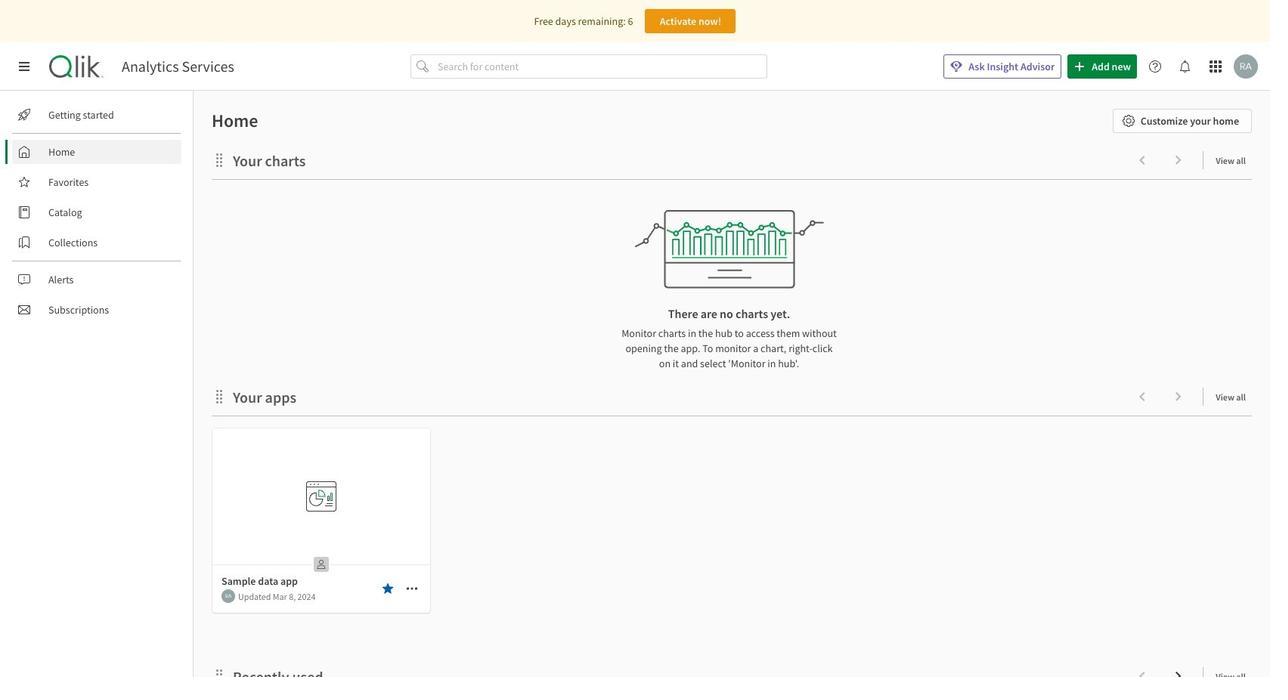 Task type: vqa. For each thing, say whether or not it's contained in the screenshot.
More actions ICON
yes



Task type: describe. For each thing, give the bounding box(es) containing it.
1 vertical spatial move collection image
[[212, 669, 227, 677]]

ruby anderson image
[[1234, 54, 1258, 79]]



Task type: locate. For each thing, give the bounding box(es) containing it.
close sidebar menu image
[[18, 60, 30, 73]]

more actions image
[[406, 583, 418, 595]]

main content
[[188, 91, 1270, 677]]

analytics services element
[[122, 57, 234, 76]]

remove from favorites image
[[382, 583, 394, 595]]

move collection image
[[212, 389, 227, 404]]

0 vertical spatial move collection image
[[212, 152, 227, 167]]

ruby anderson element
[[222, 590, 235, 603]]

ruby anderson image
[[222, 590, 235, 603]]

move collection image
[[212, 152, 227, 167], [212, 669, 227, 677]]

Search for content text field
[[435, 54, 768, 79]]

navigation pane element
[[0, 97, 193, 328]]



